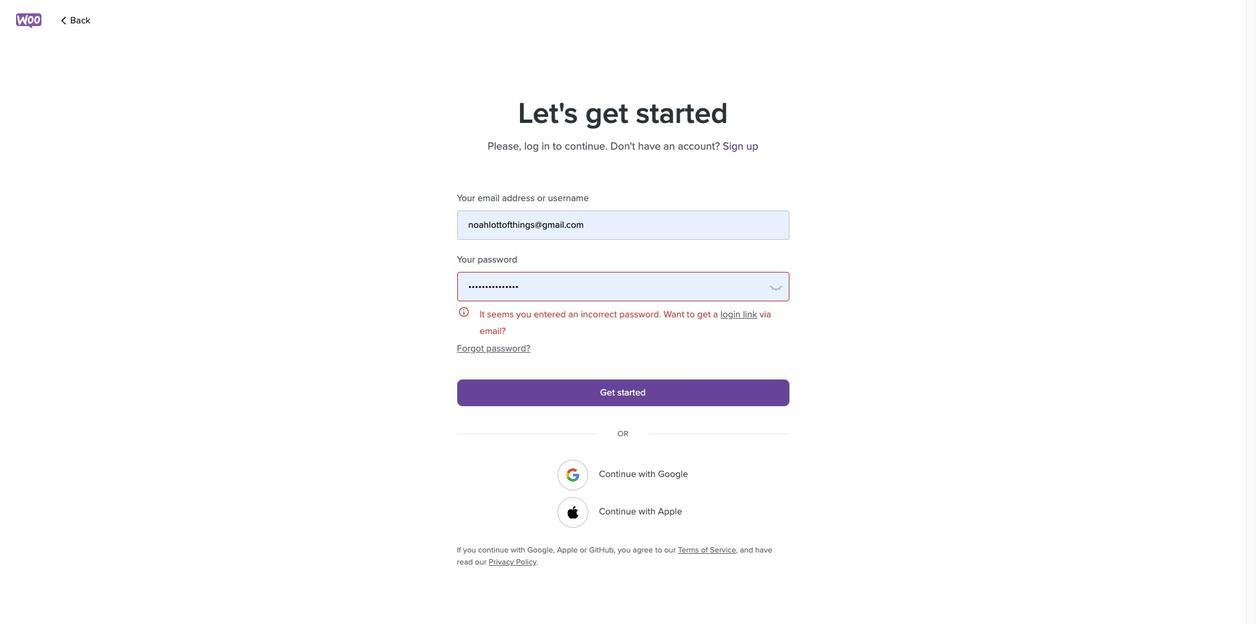 Task type: describe. For each thing, give the bounding box(es) containing it.
2 vertical spatial or
[[580, 546, 587, 555]]

get started button
[[457, 380, 789, 407]]

1 vertical spatial apple
[[557, 546, 578, 555]]

continue with apple button
[[558, 497, 689, 528]]

address
[[502, 193, 535, 204]]

google,
[[527, 546, 555, 555]]

Your email address or username text field
[[457, 211, 789, 240]]

seems
[[487, 309, 514, 320]]

apple inside button
[[658, 506, 682, 518]]

0 vertical spatial have
[[638, 140, 661, 153]]

back
[[70, 15, 90, 26]]

incorrect
[[581, 309, 617, 320]]

let's
[[518, 96, 578, 132]]

1 horizontal spatial get
[[697, 309, 711, 320]]

2 horizontal spatial to
[[687, 309, 695, 320]]

continue
[[478, 546, 509, 555]]

0 horizontal spatial an
[[568, 309, 579, 320]]

2 horizontal spatial you
[[618, 546, 631, 555]]

it seems you entered an incorrect password. want to get a login link
[[480, 309, 757, 320]]

please,
[[488, 140, 522, 153]]

0 vertical spatial or
[[537, 193, 546, 204]]

github,
[[589, 546, 616, 555]]

back link
[[58, 11, 90, 30]]

0 vertical spatial get
[[586, 96, 628, 132]]

google
[[658, 469, 688, 480]]

forgot password?
[[457, 343, 531, 354]]

agree
[[633, 546, 653, 555]]

login
[[721, 309, 741, 320]]

let's get started
[[518, 96, 728, 132]]

forgot
[[457, 343, 484, 354]]

continue with google
[[599, 469, 688, 480]]

via email?
[[480, 309, 771, 337]]

have inside the , and have read our
[[755, 546, 773, 555]]

your email address or username
[[457, 193, 589, 204]]

it
[[480, 309, 485, 320]]

link
[[743, 309, 757, 320]]

0 vertical spatial started
[[636, 96, 728, 132]]

continue.
[[565, 140, 608, 153]]

and
[[740, 546, 753, 555]]

get started
[[600, 387, 646, 398]]

service
[[710, 546, 736, 555]]

if
[[457, 546, 461, 555]]

your for your password
[[457, 254, 475, 265]]

your password
[[457, 254, 517, 265]]

sign up link
[[723, 140, 758, 153]]

0 horizontal spatial you
[[463, 546, 476, 555]]

privacy policy .
[[489, 558, 538, 567]]



Task type: locate. For each thing, give the bounding box(es) containing it.
apple down google
[[658, 506, 682, 518]]

your
[[457, 193, 475, 204], [457, 254, 475, 265]]

2 continue from the top
[[599, 506, 636, 518]]

1 horizontal spatial apple
[[658, 506, 682, 518]]

privacy policy link
[[489, 558, 536, 567]]

continue for continue with apple
[[599, 506, 636, 518]]

started
[[636, 96, 728, 132], [617, 387, 646, 398]]

up
[[746, 140, 758, 153]]

continue down continue with google button
[[599, 506, 636, 518]]

0 vertical spatial with
[[639, 469, 656, 480]]

0 horizontal spatial our
[[475, 558, 487, 567]]

.
[[536, 558, 538, 567]]

get
[[600, 387, 615, 398]]

1 vertical spatial have
[[755, 546, 773, 555]]

1 vertical spatial with
[[639, 506, 656, 518]]

to right want
[[687, 309, 695, 320]]

account?
[[678, 140, 720, 153]]

0 vertical spatial your
[[457, 193, 475, 204]]

with up privacy policy .
[[511, 546, 525, 555]]

terms of service link
[[678, 546, 736, 555]]

0 vertical spatial our
[[664, 546, 676, 555]]

2 vertical spatial with
[[511, 546, 525, 555]]

an
[[664, 140, 675, 153], [568, 309, 579, 320]]

0 horizontal spatial have
[[638, 140, 661, 153]]

your left password
[[457, 254, 475, 265]]

forgot password? link
[[457, 340, 789, 358]]

your left email on the top of page
[[457, 193, 475, 204]]

2 horizontal spatial or
[[618, 429, 629, 439]]

1 vertical spatial your
[[457, 254, 475, 265]]

to right agree at right bottom
[[655, 546, 662, 555]]

0 vertical spatial continue
[[599, 469, 636, 480]]

1 vertical spatial started
[[617, 387, 646, 398]]

1 horizontal spatial an
[[664, 140, 675, 153]]

login link link
[[721, 309, 757, 320]]

our right read
[[475, 558, 487, 567]]

of
[[701, 546, 708, 555]]

have right and
[[755, 546, 773, 555]]

please, log in to continue. don't have an account? sign up
[[488, 140, 758, 153]]

via
[[760, 309, 771, 320]]

or right address
[[537, 193, 546, 204]]

log
[[524, 140, 539, 153]]

get up "don't"
[[586, 96, 628, 132]]

your for your email address or username
[[457, 193, 475, 204]]

if you continue with google, apple or github, you agree to our terms of service
[[457, 546, 736, 555]]

continue with apple
[[599, 506, 682, 518]]

started up account?
[[636, 96, 728, 132]]

1 horizontal spatial have
[[755, 546, 773, 555]]

0 vertical spatial an
[[664, 140, 675, 153]]

apple right google,
[[557, 546, 578, 555]]

want
[[664, 309, 684, 320]]

our left terms
[[664, 546, 676, 555]]

password.
[[619, 309, 661, 320]]

started inside "button"
[[617, 387, 646, 398]]

1 horizontal spatial or
[[580, 546, 587, 555]]

with left google
[[639, 469, 656, 480]]

1 vertical spatial get
[[697, 309, 711, 320]]

1 vertical spatial an
[[568, 309, 579, 320]]

get left a
[[697, 309, 711, 320]]

an right "entered"
[[568, 309, 579, 320]]

get
[[586, 96, 628, 132], [697, 309, 711, 320]]

0 horizontal spatial get
[[586, 96, 628, 132]]

our inside the , and have read our
[[475, 558, 487, 567]]

1 vertical spatial continue
[[599, 506, 636, 518]]

with for apple
[[639, 506, 656, 518]]

you
[[516, 309, 531, 320], [463, 546, 476, 555], [618, 546, 631, 555]]

privacy
[[489, 558, 514, 567]]

, and have read our
[[457, 546, 773, 567]]

2 your from the top
[[457, 254, 475, 265]]

0 horizontal spatial to
[[553, 140, 562, 153]]

username
[[548, 193, 589, 204]]

don't
[[611, 140, 635, 153]]

0 horizontal spatial apple
[[557, 546, 578, 555]]

you right seems
[[516, 309, 531, 320]]

1 vertical spatial to
[[687, 309, 695, 320]]

email
[[478, 193, 500, 204]]

an left account?
[[664, 140, 675, 153]]

our
[[664, 546, 676, 555], [475, 558, 487, 567]]

0 vertical spatial to
[[553, 140, 562, 153]]

continue up continue with apple button in the bottom of the page
[[599, 469, 636, 480]]

apple
[[658, 506, 682, 518], [557, 546, 578, 555]]

1 vertical spatial or
[[618, 429, 629, 439]]

password
[[478, 254, 517, 265]]

,
[[736, 546, 738, 555]]

or left github,
[[580, 546, 587, 555]]

email?
[[480, 326, 506, 337]]

1 horizontal spatial to
[[655, 546, 662, 555]]

a
[[713, 309, 718, 320]]

1 continue from the top
[[599, 469, 636, 480]]

continue for continue with google
[[599, 469, 636, 480]]

1 horizontal spatial you
[[516, 309, 531, 320]]

or down get started "button"
[[618, 429, 629, 439]]

policy
[[516, 558, 536, 567]]

Your password password field
[[457, 272, 789, 302]]

1 vertical spatial our
[[475, 558, 487, 567]]

started right get
[[617, 387, 646, 398]]

have right "don't"
[[638, 140, 661, 153]]

you right if
[[463, 546, 476, 555]]

to right in
[[553, 140, 562, 153]]

password?
[[486, 343, 531, 354]]

1 your from the top
[[457, 193, 475, 204]]

have
[[638, 140, 661, 153], [755, 546, 773, 555]]

1 horizontal spatial our
[[664, 546, 676, 555]]

with down continue with google
[[639, 506, 656, 518]]

terms
[[678, 546, 699, 555]]

continue with google button
[[558, 460, 689, 491]]

or
[[537, 193, 546, 204], [618, 429, 629, 439], [580, 546, 587, 555]]

read
[[457, 558, 473, 567]]

entered
[[534, 309, 566, 320]]

with for google
[[639, 469, 656, 480]]

0 horizontal spatial or
[[537, 193, 546, 204]]

with
[[639, 469, 656, 480], [639, 506, 656, 518], [511, 546, 525, 555]]

sign
[[723, 140, 744, 153]]

you left agree at right bottom
[[618, 546, 631, 555]]

2 vertical spatial to
[[655, 546, 662, 555]]

to
[[553, 140, 562, 153], [687, 309, 695, 320], [655, 546, 662, 555]]

in
[[542, 140, 550, 153]]

0 vertical spatial apple
[[658, 506, 682, 518]]

continue
[[599, 469, 636, 480], [599, 506, 636, 518]]



Task type: vqa. For each thing, say whether or not it's contained in the screenshot.
you
yes



